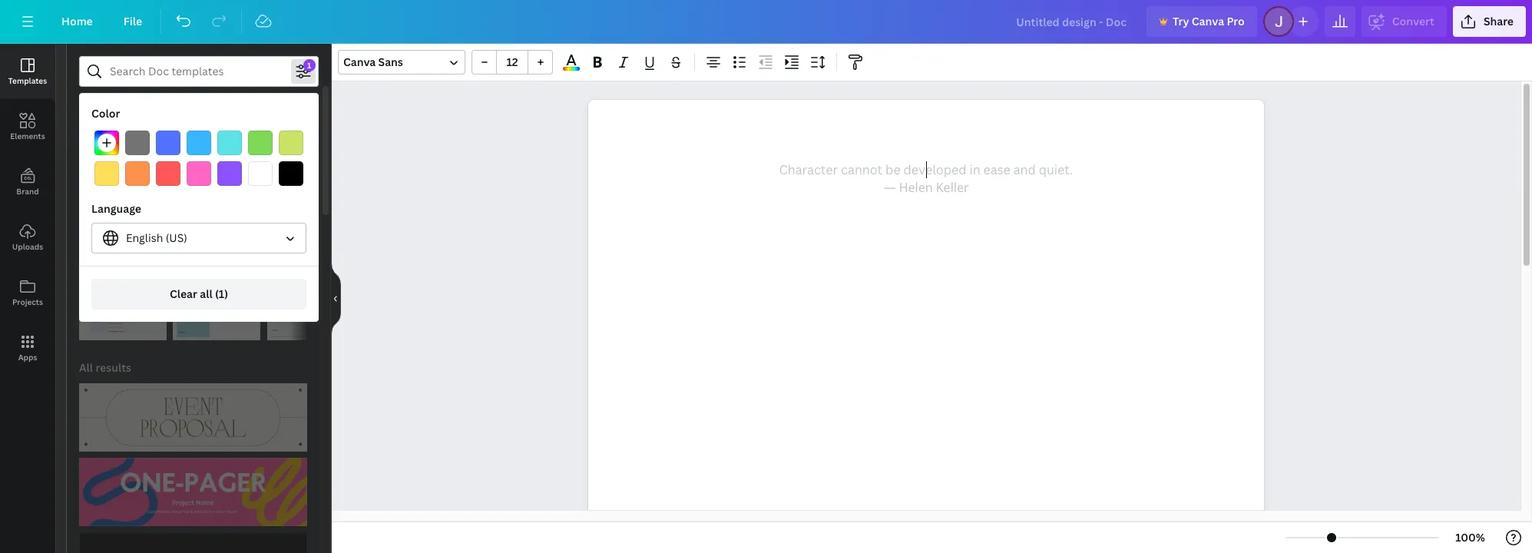 Task type: vqa. For each thing, say whether or not it's contained in the screenshot.
Enter your company address TEXT BOX
no



Task type: describe. For each thing, give the bounding box(es) containing it.
convert button
[[1362, 6, 1447, 37]]

doc
[[79, 204, 100, 218]]

hide image
[[331, 262, 341, 335]]

try canva pro
[[1173, 14, 1245, 28]]

100% button
[[1446, 525, 1495, 550]]

home
[[61, 14, 93, 28]]

black image
[[279, 161, 303, 186]]

research brief doc in orange teal pink soft pastels style image
[[173, 227, 261, 340]]

doc templates button
[[78, 196, 157, 227]]

turquoise blue image
[[217, 131, 242, 155]]

– – number field
[[502, 55, 523, 69]]

100%
[[1456, 530, 1485, 545]]

royal blue image
[[156, 131, 180, 155]]

brand
[[16, 186, 39, 197]]

Orange button
[[125, 161, 150, 186]]

planner button
[[79, 96, 139, 127]]

Yellow button
[[94, 161, 119, 186]]

color
[[91, 106, 120, 121]]

canva sans button
[[338, 50, 465, 75]]

one pager doc in black and white blue light blue classic professional style image
[[79, 227, 167, 340]]

main menu bar
[[0, 0, 1532, 44]]

on
[[209, 164, 221, 177]]

all
[[79, 360, 93, 375]]

clear all (1)
[[170, 286, 228, 301]]

Lime button
[[279, 131, 303, 155]]

Design title text field
[[1004, 6, 1141, 37]]

our
[[144, 164, 159, 177]]

uploads button
[[0, 210, 55, 265]]

dig
[[186, 150, 202, 164]]

file
[[123, 14, 142, 28]]

pink image
[[187, 161, 211, 186]]

share button
[[1453, 6, 1526, 37]]

Language button
[[91, 223, 306, 253]]

project overview/one-pager professional docs banner in black white sleek monochrome style image
[[79, 532, 307, 553]]

projects button
[[0, 265, 55, 320]]

templates
[[103, 204, 155, 218]]

results
[[96, 360, 131, 375]]

Search Doc templates search field
[[110, 57, 288, 86]]

planner
[[89, 104, 129, 118]]

turquoise blue image
[[217, 131, 242, 155]]

#737373 image
[[125, 131, 150, 155]]

get
[[126, 164, 142, 177]]

convert
[[1392, 14, 1435, 28]]

clear
[[170, 286, 197, 301]]

canva sans
[[343, 55, 403, 69]]

all
[[200, 286, 213, 301]]



Task type: locate. For each thing, give the bounding box(es) containing it.
None text field
[[588, 100, 1264, 553]]

grass green image
[[248, 131, 273, 155], [248, 131, 273, 155]]

#737373 image
[[125, 131, 150, 155]]

apps button
[[0, 320, 55, 376]]

templates
[[8, 75, 47, 86]]

home link
[[49, 6, 105, 37]]

english
[[126, 230, 163, 245]]

White button
[[248, 161, 273, 186]]

#737373 button
[[125, 131, 150, 155]]

cover letter
[[292, 104, 354, 118]]

group
[[472, 50, 553, 75]]

canva
[[1192, 14, 1224, 28], [343, 55, 376, 69]]

color option group
[[91, 127, 306, 189]]

canva inside popup button
[[343, 55, 376, 69]]

tips
[[190, 164, 207, 177]]

1 horizontal spatial canva
[[1192, 14, 1224, 28]]

share
[[1484, 14, 1514, 28]]

canva left sans
[[343, 55, 376, 69]]

before you dig in... get our inside tips on docs.
[[126, 150, 247, 177]]

pink image
[[187, 161, 211, 186]]

Black button
[[279, 161, 303, 186]]

event/business proposal professional docs banner in beige dark brown warm classic style image
[[79, 383, 307, 452]]

Royal blue button
[[156, 131, 180, 155]]

side panel tab list
[[0, 44, 55, 376]]

file button
[[111, 6, 155, 37]]

lime image
[[279, 131, 303, 155], [279, 131, 303, 155]]

(us)
[[166, 230, 187, 245]]

canva right try
[[1192, 14, 1224, 28]]

Coral red button
[[156, 161, 180, 186]]

apps
[[18, 352, 37, 363]]

creative brief doc in black and white grey editorial style image
[[267, 227, 355, 340]]

white image
[[248, 161, 273, 186], [248, 161, 273, 186]]

all results
[[79, 360, 131, 375]]

uploads
[[12, 241, 43, 252]]

project overview/one-pager professional docs banner in pink dark blue yellow playful abstract style image
[[79, 458, 307, 526]]

0 horizontal spatial canva
[[343, 55, 376, 69]]

docs.
[[223, 164, 247, 177]]

(1)
[[215, 286, 228, 301]]

cover
[[292, 104, 323, 118]]

elements
[[10, 131, 45, 141]]

purple image
[[217, 161, 242, 186], [217, 161, 242, 186]]

Pink button
[[187, 161, 211, 186]]

light blue image
[[187, 131, 211, 155], [187, 131, 211, 155]]

yellow image
[[94, 161, 119, 186], [94, 161, 119, 186]]

you
[[164, 150, 183, 164]]

try
[[1173, 14, 1189, 28]]

color range image
[[563, 67, 580, 71]]

projects
[[12, 296, 43, 307]]

before
[[126, 150, 161, 164]]

english (us)
[[126, 230, 187, 245]]

templates button
[[0, 44, 55, 99]]

sans
[[378, 55, 403, 69]]

add a new color image
[[94, 131, 119, 155], [94, 131, 119, 155]]

pro
[[1227, 14, 1245, 28]]

doc templates
[[79, 204, 155, 218]]

Turquoise blue button
[[217, 131, 242, 155]]

0 vertical spatial canva
[[1192, 14, 1224, 28]]

language
[[91, 201, 141, 216]]

inside
[[162, 164, 188, 177]]

in...
[[204, 150, 223, 164]]

Purple button
[[217, 161, 242, 186]]

elements button
[[0, 99, 55, 154]]

black image
[[279, 161, 303, 186]]

Light blue button
[[187, 131, 211, 155]]

orange image
[[125, 161, 150, 186], [125, 161, 150, 186]]

cover letter button
[[282, 96, 364, 127]]

clear all (1) button
[[91, 279, 306, 310]]

try canva pro button
[[1147, 6, 1257, 37]]

royal blue image
[[156, 131, 180, 155]]

1 vertical spatial canva
[[343, 55, 376, 69]]

brand button
[[0, 154, 55, 210]]

Grass green button
[[248, 131, 273, 155]]

coral red image
[[156, 161, 180, 186], [156, 161, 180, 186]]

canva inside button
[[1192, 14, 1224, 28]]

letter
[[326, 104, 354, 118]]



